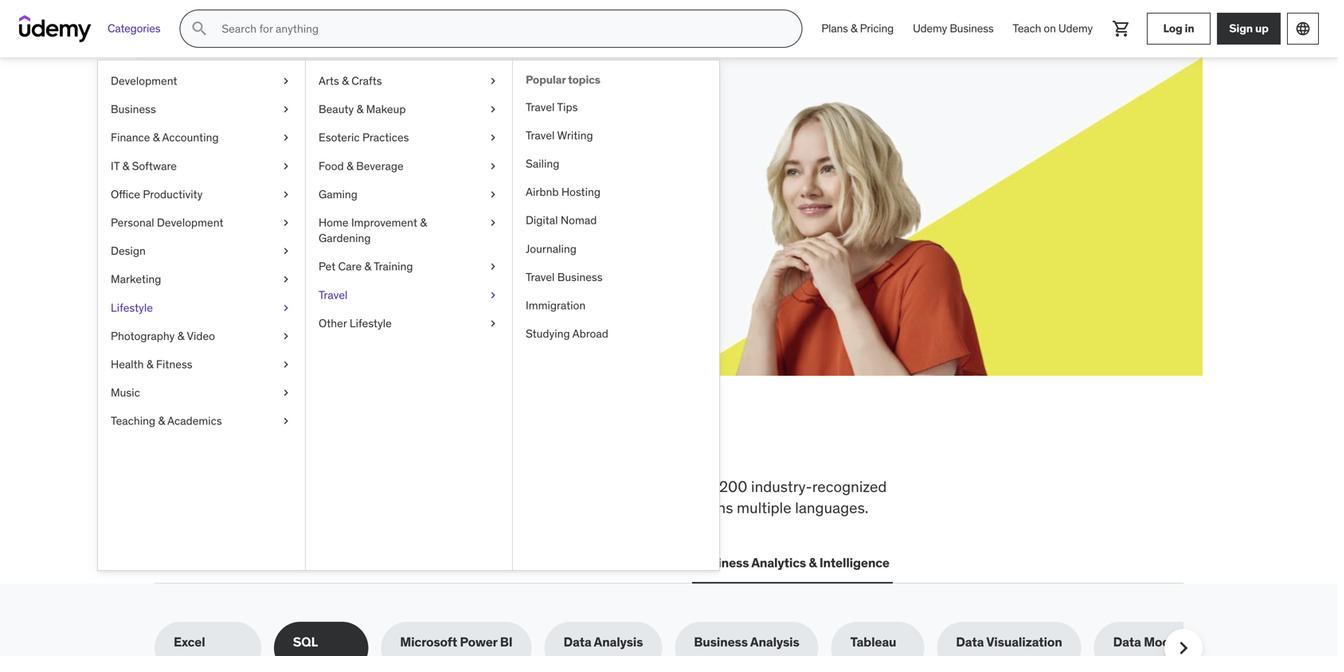 Task type: locate. For each thing, give the bounding box(es) containing it.
productivity
[[143, 187, 203, 201]]

& for accounting
[[153, 130, 160, 145]]

beauty & makeup
[[319, 102, 406, 116]]

& right finance
[[153, 130, 160, 145]]

xsmall image for beauty & makeup
[[487, 102, 500, 117]]

1 horizontal spatial it
[[286, 555, 297, 571]]

1 vertical spatial development
[[157, 215, 224, 230]]

office productivity link
[[98, 180, 305, 209]]

it inside it certifications button
[[286, 555, 297, 571]]

xsmall image inside esoteric practices link
[[487, 130, 500, 146]]

esoteric practices
[[319, 130, 409, 145]]

xsmall image for music
[[280, 385, 292, 401]]

0 vertical spatial your
[[330, 127, 388, 160]]

xsmall image inside development link
[[280, 73, 292, 89]]

development down categories dropdown button
[[111, 74, 177, 88]]

web development button
[[155, 544, 270, 583]]

photography & video link
[[98, 322, 305, 351]]

supports
[[329, 498, 389, 518]]

1 horizontal spatial analysis
[[750, 634, 800, 651]]

1 vertical spatial for
[[665, 477, 683, 496]]

place
[[602, 425, 685, 466]]

you
[[356, 425, 413, 466]]

& right food
[[347, 159, 353, 173]]

xsmall image
[[280, 73, 292, 89], [487, 73, 500, 89], [487, 102, 500, 117], [280, 187, 292, 202], [487, 187, 500, 202], [280, 215, 292, 231], [487, 215, 500, 231], [487, 259, 500, 275], [280, 329, 292, 344], [280, 357, 292, 372], [280, 414, 292, 429]]

in right log
[[1185, 21, 1195, 36]]

analysis for data analysis
[[594, 634, 643, 651]]

1 horizontal spatial in
[[1185, 21, 1195, 36]]

0 horizontal spatial udemy
[[913, 21, 947, 36]]

rounded
[[426, 498, 482, 518]]

video
[[187, 329, 215, 343]]

& up office
[[122, 159, 129, 173]]

log in
[[1164, 21, 1195, 36]]

for up potential
[[288, 127, 325, 160]]

development right web
[[187, 555, 267, 571]]

xsmall image for teaching & academics
[[280, 414, 292, 429]]

design link
[[98, 237, 305, 265]]

xsmall image inside home improvement & gardening link
[[487, 215, 500, 231]]

1 vertical spatial skills
[[341, 477, 375, 496]]

esoteric
[[319, 130, 360, 145]]

marketing link
[[98, 265, 305, 294]]

arts
[[319, 74, 339, 88]]

2 vertical spatial development
[[187, 555, 267, 571]]

data for data science
[[485, 555, 513, 571]]

xsmall image for gaming
[[487, 187, 500, 202]]

beverage
[[356, 159, 404, 173]]

0 vertical spatial it
[[111, 159, 120, 173]]

bi
[[500, 634, 513, 651]]

course.
[[376, 166, 417, 182]]

in up including
[[502, 425, 533, 466]]

0 vertical spatial skills
[[264, 425, 350, 466]]

1 analysis from the left
[[594, 634, 643, 651]]

& right 'beauty'
[[357, 102, 363, 116]]

xsmall image for home improvement & gardening
[[487, 215, 500, 231]]

it inside it & software link
[[111, 159, 120, 173]]

xsmall image inside food & beverage 'link'
[[487, 158, 500, 174]]

0 horizontal spatial lifestyle
[[111, 301, 153, 315]]

xsmall image inside business 'link'
[[280, 102, 292, 117]]

business inside button
[[695, 555, 749, 571]]

gaming
[[319, 187, 358, 201]]

travel up other
[[319, 288, 348, 302]]

professional
[[486, 498, 569, 518]]

& for academics
[[158, 414, 165, 428]]

xsmall image inside other lifestyle link
[[487, 316, 500, 331]]

Search for anything text field
[[219, 15, 783, 42]]

& right analytics
[[809, 555, 817, 571]]

development down office productivity "link"
[[157, 215, 224, 230]]

& right arts
[[342, 74, 349, 88]]

dec
[[301, 184, 324, 200]]

0 vertical spatial in
[[1185, 21, 1195, 36]]

development inside button
[[187, 555, 267, 571]]

in
[[1185, 21, 1195, 36], [502, 425, 533, 466]]

music
[[111, 386, 140, 400]]

health
[[111, 357, 144, 372]]

it for it certifications
[[286, 555, 297, 571]]

0 horizontal spatial your
[[258, 166, 282, 182]]

all
[[155, 425, 201, 466]]

for
[[288, 127, 325, 160], [665, 477, 683, 496]]

data
[[485, 555, 513, 571], [564, 634, 592, 651], [956, 634, 984, 651], [1114, 634, 1141, 651]]

personal development
[[111, 215, 224, 230]]

2 analysis from the left
[[750, 634, 800, 651]]

udemy image
[[19, 15, 92, 42]]

business for business analysis
[[694, 634, 748, 651]]

xsmall image for marketing
[[280, 272, 292, 287]]

sailing link
[[513, 150, 719, 178]]

travel up sailing
[[526, 128, 555, 143]]

0 horizontal spatial for
[[288, 127, 325, 160]]

to
[[378, 477, 392, 496]]

200
[[719, 477, 748, 496]]

xsmall image for food & beverage
[[487, 158, 500, 174]]

shopping cart with 0 items image
[[1112, 19, 1131, 38]]

xsmall image for health & fitness
[[280, 357, 292, 372]]

data science
[[485, 555, 563, 571]]

development for personal
[[157, 215, 224, 230]]

& for software
[[122, 159, 129, 173]]

accounting
[[162, 130, 219, 145]]

potential
[[285, 166, 336, 182]]

udemy right on
[[1059, 21, 1093, 36]]

1 vertical spatial in
[[502, 425, 533, 466]]

xsmall image for travel
[[487, 287, 500, 303]]

it up office
[[111, 159, 120, 173]]

over
[[687, 477, 716, 496]]

& inside 'link'
[[347, 159, 353, 173]]

travel left tips
[[526, 100, 555, 114]]

science
[[515, 555, 563, 571]]

& left 'video'
[[177, 329, 184, 343]]

skills inside covering critical workplace skills to technical topics, including prep content for over 200 industry-recognized certifications, our catalog supports well-rounded professional development and spans multiple languages.
[[341, 477, 375, 496]]

1 vertical spatial lifestyle
[[350, 316, 392, 331]]

a
[[366, 166, 373, 182]]

data left visualization at the right of the page
[[956, 634, 984, 651]]

arts & crafts
[[319, 74, 382, 88]]

intelligence
[[820, 555, 890, 571]]

arts & crafts link
[[306, 67, 512, 95]]

including
[[509, 477, 570, 496]]

development for web
[[187, 555, 267, 571]]

0 vertical spatial lifestyle
[[111, 301, 153, 315]]

data for data modeling
[[1114, 634, 1141, 651]]

skills up supports
[[341, 477, 375, 496]]

1 vertical spatial it
[[286, 555, 297, 571]]

marketing
[[111, 272, 161, 287]]

health & fitness
[[111, 357, 192, 372]]

prep
[[574, 477, 605, 496]]

1 horizontal spatial udemy
[[1059, 21, 1093, 36]]

it certifications button
[[283, 544, 384, 583]]

modeling
[[1144, 634, 1200, 651]]

technical
[[395, 477, 457, 496]]

xsmall image inside "design" link
[[280, 243, 292, 259]]

certifications
[[300, 555, 380, 571]]

lifestyle down the marketing
[[111, 301, 153, 315]]

travel for travel tips
[[526, 100, 555, 114]]

xsmall image inside teaching & academics link
[[280, 414, 292, 429]]

0 horizontal spatial analysis
[[594, 634, 643, 651]]

xsmall image inside photography & video link
[[280, 329, 292, 344]]

esoteric practices link
[[306, 124, 512, 152]]

1 vertical spatial your
[[258, 166, 282, 182]]

data inside 'button'
[[485, 555, 513, 571]]

popular
[[526, 73, 566, 87]]

topics,
[[460, 477, 505, 496]]

abroad
[[573, 327, 609, 341]]

xsmall image inside gaming link
[[487, 187, 500, 202]]

data visualization
[[956, 634, 1063, 651]]

xsmall image for esoteric practices
[[487, 130, 500, 146]]

it left the certifications
[[286, 555, 297, 571]]

travel down journaling
[[526, 270, 555, 284]]

lifestyle inside other lifestyle link
[[350, 316, 392, 331]]

practices
[[362, 130, 409, 145]]

teaching
[[111, 414, 155, 428]]

business inside 'link'
[[111, 102, 156, 116]]

data left modeling
[[1114, 634, 1141, 651]]

xsmall image inside pet care & training link
[[487, 259, 500, 275]]

travel inside "link"
[[526, 270, 555, 284]]

data left the science
[[485, 555, 513, 571]]

development link
[[98, 67, 305, 95]]

on
[[1044, 21, 1056, 36]]

teaching & academics
[[111, 414, 222, 428]]

for up and
[[665, 477, 683, 496]]

skills up workplace
[[264, 425, 350, 466]]

0 vertical spatial for
[[288, 127, 325, 160]]

& for fitness
[[147, 357, 153, 372]]

&
[[851, 21, 858, 36], [342, 74, 349, 88], [357, 102, 363, 116], [153, 130, 160, 145], [122, 159, 129, 173], [347, 159, 353, 173], [420, 215, 427, 230], [365, 259, 371, 274], [177, 329, 184, 343], [147, 357, 153, 372], [158, 414, 165, 428], [809, 555, 817, 571]]

xsmall image inside beauty & makeup link
[[487, 102, 500, 117]]

xsmall image inside arts & crafts link
[[487, 73, 500, 89]]

it certifications
[[286, 555, 380, 571]]

business for business
[[111, 102, 156, 116]]

xsmall image
[[280, 102, 292, 117], [280, 130, 292, 146], [487, 130, 500, 146], [280, 158, 292, 174], [487, 158, 500, 174], [280, 243, 292, 259], [280, 272, 292, 287], [487, 287, 500, 303], [280, 300, 292, 316], [487, 316, 500, 331], [280, 385, 292, 401]]

starting
[[420, 166, 466, 182]]

xsmall image inside office productivity "link"
[[280, 187, 292, 202]]

home
[[319, 215, 349, 230]]

0 horizontal spatial it
[[111, 159, 120, 173]]

xsmall image for design
[[280, 243, 292, 259]]

xsmall image inside lifestyle 'link'
[[280, 300, 292, 316]]

lifestyle right other
[[350, 316, 392, 331]]

photography
[[111, 329, 175, 343]]

& down gaming link
[[420, 215, 427, 230]]

& right teaching
[[158, 414, 165, 428]]

leadership button
[[396, 544, 469, 583]]

studying
[[526, 327, 570, 341]]

& inside button
[[809, 555, 817, 571]]

& right plans
[[851, 21, 858, 36]]

& right health
[[147, 357, 153, 372]]

skills
[[212, 127, 283, 160]]

& for beverage
[[347, 159, 353, 173]]

submit search image
[[190, 19, 209, 38]]

certifications,
[[155, 498, 246, 518]]

office productivity
[[111, 187, 203, 201]]

data right bi
[[564, 634, 592, 651]]

xsmall image inside finance & accounting link
[[280, 130, 292, 146]]

udemy right pricing
[[913, 21, 947, 36]]

analytics
[[752, 555, 806, 571]]

catalog
[[276, 498, 326, 518]]

sign
[[1230, 21, 1253, 36]]

0 vertical spatial development
[[111, 74, 177, 88]]

academics
[[167, 414, 222, 428]]

xsmall image inside personal development link
[[280, 215, 292, 231]]

xsmall image inside health & fitness link
[[280, 357, 292, 372]]

popular topics
[[526, 73, 601, 87]]

xsmall image inside music link
[[280, 385, 292, 401]]

1 horizontal spatial lifestyle
[[350, 316, 392, 331]]

1 horizontal spatial for
[[665, 477, 683, 496]]

xsmall image inside it & software link
[[280, 158, 292, 174]]

xsmall image inside marketing link
[[280, 272, 292, 287]]

business inside "topic filters" element
[[694, 634, 748, 651]]

xsmall image inside travel link
[[487, 287, 500, 303]]

it & software link
[[98, 152, 305, 180]]



Task type: vqa. For each thing, say whether or not it's contained in the screenshot.
the in
yes



Task type: describe. For each thing, give the bounding box(es) containing it.
multiple
[[737, 498, 792, 518]]

topic filters element
[[155, 622, 1219, 656]]

categories button
[[98, 10, 170, 48]]

2 udemy from the left
[[1059, 21, 1093, 36]]

up
[[1256, 21, 1269, 36]]

studying abroad
[[526, 327, 609, 341]]

xsmall image for photography & video
[[280, 329, 292, 344]]

personal
[[111, 215, 154, 230]]

& for pricing
[[851, 21, 858, 36]]

covering
[[155, 477, 215, 496]]

next image
[[1171, 636, 1197, 656]]

communication
[[582, 555, 676, 571]]

other lifestyle
[[319, 316, 392, 331]]

data science button
[[481, 544, 566, 583]]

business analytics & intelligence
[[695, 555, 890, 571]]

sailing
[[526, 157, 560, 171]]

0 horizontal spatial in
[[502, 425, 533, 466]]

other
[[319, 316, 347, 331]]

finance & accounting
[[111, 130, 219, 145]]

& for video
[[177, 329, 184, 343]]

udemy business link
[[904, 10, 1003, 48]]

music link
[[98, 379, 305, 407]]

digital nomad link
[[513, 206, 719, 235]]

& for crafts
[[342, 74, 349, 88]]

data for data visualization
[[956, 634, 984, 651]]

tips
[[557, 100, 578, 114]]

pet care & training
[[319, 259, 413, 274]]

journaling
[[526, 242, 577, 256]]

lifestyle inside lifestyle 'link'
[[111, 301, 153, 315]]

analysis for business analysis
[[750, 634, 800, 651]]

categories
[[108, 21, 160, 36]]

xsmall image for office productivity
[[280, 187, 292, 202]]

workplace
[[268, 477, 337, 496]]

travel for travel business
[[526, 270, 555, 284]]

$12.99
[[212, 184, 251, 200]]

one
[[539, 425, 596, 466]]

& right care
[[365, 259, 371, 274]]

& inside home improvement & gardening
[[420, 215, 427, 230]]

xsmall image for pet care & training
[[487, 259, 500, 275]]

travel writing link
[[513, 121, 719, 150]]

communication button
[[578, 544, 679, 583]]

xsmall image for finance & accounting
[[280, 130, 292, 146]]

at
[[469, 166, 481, 182]]

airbnb hosting link
[[513, 178, 719, 206]]

finance & accounting link
[[98, 124, 305, 152]]

design
[[111, 244, 146, 258]]

choose a language image
[[1295, 21, 1311, 37]]

food & beverage link
[[306, 152, 512, 180]]

makeup
[[366, 102, 406, 116]]

home improvement & gardening
[[319, 215, 427, 245]]

teach on udemy link
[[1003, 10, 1103, 48]]

data analysis
[[564, 634, 643, 651]]

photography & video
[[111, 329, 215, 343]]

tableau
[[851, 634, 897, 651]]

xsmall image for business
[[280, 102, 292, 117]]

for inside covering critical workplace skills to technical topics, including prep content for over 200 industry-recognized certifications, our catalog supports well-rounded professional development and spans multiple languages.
[[665, 477, 683, 496]]

xsmall image for arts & crafts
[[487, 73, 500, 89]]

training
[[374, 259, 413, 274]]

xsmall image for lifestyle
[[280, 300, 292, 316]]

recognized
[[812, 477, 887, 496]]

1 horizontal spatial your
[[330, 127, 388, 160]]

content
[[609, 477, 661, 496]]

business analysis
[[694, 634, 800, 651]]

it & software
[[111, 159, 177, 173]]

travel for travel writing
[[526, 128, 555, 143]]

teaching & academics link
[[98, 407, 305, 436]]

and
[[664, 498, 690, 518]]

skills for your future expand your potential with a course. starting at just $12.99 through dec 15.
[[212, 127, 505, 200]]

our
[[250, 498, 272, 518]]

1 udemy from the left
[[913, 21, 947, 36]]

xsmall image for other lifestyle
[[487, 316, 500, 331]]

immigration link
[[513, 292, 719, 320]]

for inside skills for your future expand your potential with a course. starting at just $12.99 through dec 15.
[[288, 127, 325, 160]]

health & fitness link
[[98, 351, 305, 379]]

all the skills you need in one place
[[155, 425, 685, 466]]

travel element
[[512, 61, 719, 570]]

data for data analysis
[[564, 634, 592, 651]]

nomad
[[561, 213, 597, 228]]

fitness
[[156, 357, 192, 372]]

pricing
[[860, 21, 894, 36]]

gaming link
[[306, 180, 512, 209]]

topics
[[568, 73, 601, 87]]

sign up
[[1230, 21, 1269, 36]]

xsmall image for personal development
[[280, 215, 292, 231]]

xsmall image for it & software
[[280, 158, 292, 174]]

business link
[[98, 95, 305, 124]]

business for business analytics & intelligence
[[695, 555, 749, 571]]

airbnb hosting
[[526, 185, 601, 199]]

business inside "link"
[[558, 270, 603, 284]]

visualization
[[987, 634, 1063, 651]]

pet care & training link
[[306, 253, 512, 281]]

crafts
[[352, 74, 382, 88]]

15.
[[327, 184, 343, 200]]

it for it & software
[[111, 159, 120, 173]]

plans & pricing link
[[812, 10, 904, 48]]

xsmall image for development
[[280, 73, 292, 89]]

microsoft power bi
[[400, 634, 513, 651]]

with
[[339, 166, 363, 182]]

teach on udemy
[[1013, 21, 1093, 36]]

teach
[[1013, 21, 1042, 36]]

travel business link
[[513, 263, 719, 292]]

power
[[460, 634, 497, 651]]

log
[[1164, 21, 1183, 36]]

digital nomad
[[526, 213, 597, 228]]

home improvement & gardening link
[[306, 209, 512, 253]]

journaling link
[[513, 235, 719, 263]]

airbnb
[[526, 185, 559, 199]]

writing
[[557, 128, 593, 143]]

& for makeup
[[357, 102, 363, 116]]

well-
[[393, 498, 426, 518]]



